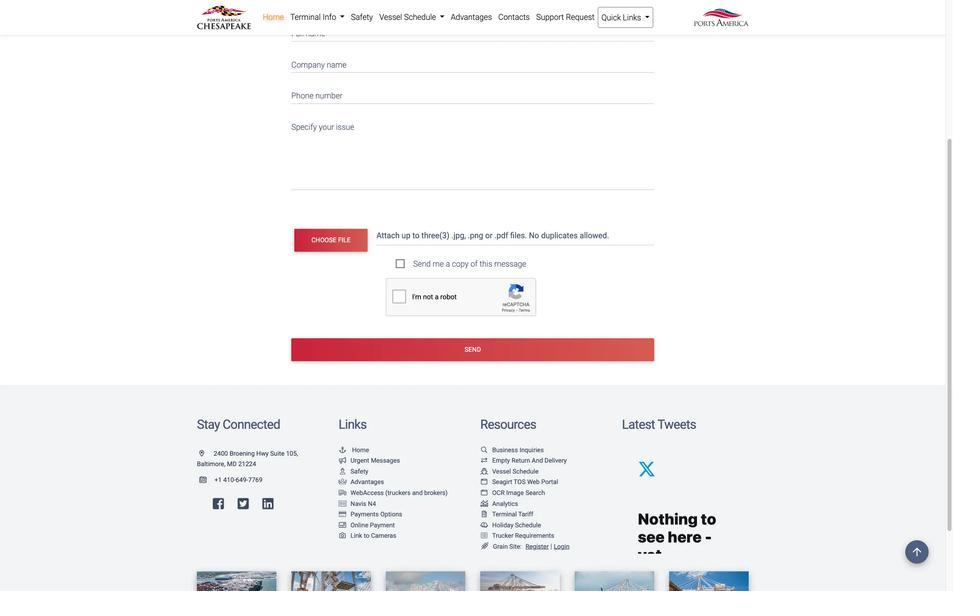 Task type: describe. For each thing, give the bounding box(es) containing it.
1 horizontal spatial vessel schedule
[[493, 467, 539, 475]]

1 vertical spatial home
[[352, 446, 369, 453]]

Specify your issue text field
[[292, 116, 655, 190]]

delivery
[[545, 457, 567, 464]]

support request link
[[533, 7, 598, 27]]

full
[[292, 29, 304, 38]]

|
[[551, 542, 552, 550]]

bullhorn image
[[339, 457, 347, 464]]

resources
[[481, 417, 537, 432]]

message
[[495, 259, 527, 269]]

+1 410-649-7769
[[215, 476, 263, 483]]

send
[[465, 346, 481, 353]]

seagirt tos web portal link
[[481, 478, 559, 486]]

user hard hat image
[[339, 468, 347, 474]]

empty return and delivery link
[[481, 457, 567, 464]]

Full name text field
[[292, 22, 655, 42]]

webaccess (truckers and brokers)
[[351, 489, 448, 496]]

+1 410-649-7769 link
[[197, 476, 263, 483]]

business
[[493, 446, 518, 453]]

a
[[446, 259, 450, 269]]

wheat image
[[481, 543, 490, 550]]

latest tweets
[[622, 417, 697, 432]]

webaccess (truckers and brokers) link
[[339, 489, 448, 496]]

home link for urgent messages link at the left bottom
[[339, 446, 369, 453]]

stay
[[197, 417, 220, 432]]

browser image
[[481, 479, 489, 485]]

brokers)
[[425, 489, 448, 496]]

holiday schedule
[[493, 521, 541, 529]]

410-
[[223, 476, 236, 483]]

business inquiries link
[[481, 446, 544, 453]]

webaccess
[[351, 489, 384, 496]]

quick links
[[602, 13, 644, 22]]

send me a copy of this message
[[413, 259, 527, 269]]

trucker requirements link
[[481, 532, 555, 539]]

payments options link
[[339, 510, 403, 518]]

holiday
[[493, 521, 514, 529]]

safety link for urgent messages link at the left bottom
[[339, 467, 369, 475]]

your
[[319, 122, 334, 132]]

cameras
[[371, 532, 397, 539]]

seagirt tos web portal
[[493, 478, 559, 486]]

payments
[[351, 510, 379, 518]]

contacts link
[[496, 7, 533, 27]]

register
[[526, 543, 549, 550]]

baltimore,
[[197, 460, 226, 468]]

hand receiving image
[[339, 479, 347, 485]]

suite
[[270, 449, 285, 457]]

tos
[[514, 478, 526, 486]]

649-
[[236, 476, 248, 483]]

company
[[292, 60, 325, 69]]

facebook square image
[[213, 497, 224, 510]]

0 horizontal spatial vessel
[[380, 12, 402, 22]]

link to cameras
[[351, 532, 397, 539]]

options
[[381, 510, 403, 518]]

choose
[[312, 236, 337, 244]]

1 horizontal spatial advantages
[[451, 12, 492, 22]]

portal
[[542, 478, 559, 486]]

quick
[[602, 13, 621, 22]]

send button
[[292, 338, 655, 361]]

safety link for terminal info link
[[348, 7, 376, 27]]

analytics
[[493, 500, 519, 507]]

1 vertical spatial links
[[339, 417, 367, 432]]

Phone number text field
[[292, 85, 655, 104]]

map marker alt image
[[200, 450, 212, 456]]

terminal tariff link
[[481, 510, 534, 518]]

2400 broening hwy suite 105, baltimore, md 21224
[[197, 449, 298, 468]]

issue
[[336, 122, 355, 132]]

terminal for terminal tariff
[[493, 510, 517, 518]]

21224
[[238, 460, 256, 468]]

1 horizontal spatial vessel schedule link
[[481, 467, 539, 475]]

choose file
[[312, 236, 351, 244]]

number
[[316, 91, 343, 101]]

bells image
[[481, 522, 489, 528]]

register link
[[524, 543, 549, 550]]

support request
[[537, 12, 595, 22]]

n4
[[368, 500, 376, 507]]

105,
[[286, 449, 298, 457]]

full name
[[292, 29, 326, 38]]

1 horizontal spatial vessel
[[493, 467, 511, 475]]

latest
[[622, 417, 655, 432]]

camera image
[[339, 532, 347, 539]]

holiday schedule link
[[481, 521, 541, 529]]

empty
[[493, 457, 510, 464]]

return
[[512, 457, 531, 464]]

Attach up to three(3) .jpg, .png or .pdf files. No duplicates allowed. text field
[[376, 226, 657, 245]]

connected
[[223, 417, 280, 432]]

navis n4 link
[[339, 500, 376, 507]]

md
[[227, 460, 237, 468]]

2400 broening hwy suite 105, baltimore, md 21224 link
[[197, 449, 298, 468]]



Task type: locate. For each thing, give the bounding box(es) containing it.
company name
[[292, 60, 347, 69]]

0 vertical spatial terminal
[[291, 12, 321, 22]]

grain site: register | login
[[493, 542, 570, 550]]

safety link
[[348, 7, 376, 27], [339, 467, 369, 475]]

search image
[[481, 446, 489, 453]]

safety link down urgent
[[339, 467, 369, 475]]

advantages link up webaccess
[[339, 478, 384, 486]]

home inside home link
[[263, 12, 284, 22]]

0 vertical spatial advantages link
[[448, 7, 496, 27]]

browser image
[[481, 489, 489, 496]]

safety link right info
[[348, 7, 376, 27]]

urgent messages link
[[339, 457, 400, 464]]

0 vertical spatial name
[[306, 29, 326, 38]]

inquiries
[[520, 446, 544, 453]]

linkedin image
[[263, 497, 274, 510]]

schedule
[[404, 12, 436, 22], [513, 467, 539, 475], [515, 521, 541, 529]]

credit card front image
[[339, 522, 347, 528]]

terminal for terminal info
[[291, 12, 321, 22]]

online
[[351, 521, 369, 529]]

advantages up webaccess
[[351, 478, 384, 486]]

safety down urgent
[[351, 467, 369, 475]]

2 vertical spatial schedule
[[515, 521, 541, 529]]

tweets
[[658, 417, 697, 432]]

0 horizontal spatial links
[[339, 417, 367, 432]]

ocr image search link
[[481, 489, 545, 496]]

contacts
[[499, 12, 530, 22]]

0 vertical spatial safety
[[351, 12, 373, 22]]

analytics link
[[481, 500, 519, 507]]

home up urgent
[[352, 446, 369, 453]]

1 horizontal spatial links
[[623, 13, 642, 22]]

anchor image
[[339, 446, 347, 453]]

name for full name
[[306, 29, 326, 38]]

payments options
[[351, 510, 403, 518]]

links up anchor icon in the bottom of the page
[[339, 417, 367, 432]]

terminal tariff
[[493, 510, 534, 518]]

0 vertical spatial vessel schedule
[[380, 12, 438, 22]]

1 vertical spatial vessel schedule
[[493, 467, 539, 475]]

0 vertical spatial schedule
[[404, 12, 436, 22]]

links right 'quick'
[[623, 13, 642, 22]]

and
[[532, 457, 543, 464]]

broening
[[230, 449, 255, 457]]

send
[[413, 259, 431, 269]]

1 vertical spatial safety link
[[339, 467, 369, 475]]

go to top image
[[906, 540, 929, 564]]

1 vertical spatial vessel
[[493, 467, 511, 475]]

request
[[566, 12, 595, 22]]

requirements
[[515, 532, 555, 539]]

home link up urgent
[[339, 446, 369, 453]]

1 horizontal spatial advantages link
[[448, 7, 496, 27]]

1 horizontal spatial home
[[352, 446, 369, 453]]

1 vertical spatial home link
[[339, 446, 369, 453]]

terminal
[[291, 12, 321, 22], [493, 510, 517, 518]]

name
[[306, 29, 326, 38], [327, 60, 347, 69]]

image
[[507, 489, 524, 496]]

0 horizontal spatial name
[[306, 29, 326, 38]]

messages
[[371, 457, 400, 464]]

urgent messages
[[351, 457, 400, 464]]

file invoice image
[[481, 511, 489, 517]]

advantages down e-mail email field
[[451, 12, 492, 22]]

7769
[[248, 476, 263, 483]]

specify your issue
[[292, 122, 355, 132]]

phone
[[292, 91, 314, 101]]

hwy
[[256, 449, 269, 457]]

0 vertical spatial home
[[263, 12, 284, 22]]

copy
[[452, 259, 469, 269]]

0 horizontal spatial advantages
[[351, 478, 384, 486]]

advantages link
[[448, 7, 496, 27], [339, 478, 384, 486]]

exchange image
[[481, 457, 489, 464]]

ship image
[[481, 468, 489, 474]]

stay connected
[[197, 417, 280, 432]]

home left terminal info
[[263, 12, 284, 22]]

vessel
[[380, 12, 402, 22], [493, 467, 511, 475]]

info
[[323, 12, 336, 22]]

specify
[[292, 122, 317, 132]]

terminal down the analytics
[[493, 510, 517, 518]]

vessel schedule link
[[376, 7, 448, 27], [481, 467, 539, 475]]

0 vertical spatial advantages
[[451, 12, 492, 22]]

empty return and delivery
[[493, 457, 567, 464]]

0 vertical spatial vessel
[[380, 12, 402, 22]]

container storage image
[[339, 500, 347, 507]]

web
[[528, 478, 540, 486]]

grain
[[493, 543, 508, 550]]

1 vertical spatial safety
[[351, 467, 369, 475]]

0 horizontal spatial vessel schedule link
[[376, 7, 448, 27]]

1 horizontal spatial terminal
[[493, 510, 517, 518]]

0 vertical spatial vessel schedule link
[[376, 7, 448, 27]]

advantages
[[451, 12, 492, 22], [351, 478, 384, 486]]

terminal info
[[291, 12, 338, 22]]

seagirt
[[493, 478, 513, 486]]

0 horizontal spatial terminal
[[291, 12, 321, 22]]

online payment
[[351, 521, 395, 529]]

+1
[[215, 476, 222, 483]]

links inside quick links link
[[623, 13, 642, 22]]

advantages link left contacts at right top
[[448, 7, 496, 27]]

(truckers
[[386, 489, 411, 496]]

truck container image
[[339, 489, 347, 496]]

safety right info
[[351, 12, 373, 22]]

file
[[338, 236, 351, 244]]

ocr image search
[[493, 489, 545, 496]]

1 vertical spatial schedule
[[513, 467, 539, 475]]

0 horizontal spatial advantages link
[[339, 478, 384, 486]]

0 vertical spatial home link
[[260, 7, 287, 27]]

1 horizontal spatial name
[[327, 60, 347, 69]]

home link
[[260, 7, 287, 27], [339, 446, 369, 453]]

home link for terminal info link
[[260, 7, 287, 27]]

tariff
[[519, 510, 534, 518]]

phone number
[[292, 91, 343, 101]]

2400
[[214, 449, 228, 457]]

quick links link
[[598, 7, 654, 28]]

0 horizontal spatial home
[[263, 12, 284, 22]]

0 horizontal spatial vessel schedule
[[380, 12, 438, 22]]

list alt image
[[481, 532, 489, 539]]

E-mail email field
[[292, 0, 655, 10]]

terminal up the full name
[[291, 12, 321, 22]]

links
[[623, 13, 642, 22], [339, 417, 367, 432]]

Company name text field
[[292, 54, 655, 73]]

1 vertical spatial terminal
[[493, 510, 517, 518]]

analytics image
[[481, 500, 489, 507]]

trucker
[[493, 532, 514, 539]]

terminal info link
[[287, 7, 348, 27]]

name for company name
[[327, 60, 347, 69]]

0 vertical spatial safety link
[[348, 7, 376, 27]]

me
[[433, 259, 444, 269]]

navis
[[351, 500, 367, 507]]

to
[[364, 532, 370, 539]]

name right "company"
[[327, 60, 347, 69]]

phone office image
[[200, 476, 215, 483]]

login
[[554, 543, 570, 550]]

0 horizontal spatial home link
[[260, 7, 287, 27]]

0 vertical spatial links
[[623, 13, 642, 22]]

name down terminal info
[[306, 29, 326, 38]]

ocr
[[493, 489, 505, 496]]

search
[[526, 489, 545, 496]]

1 vertical spatial vessel schedule link
[[481, 467, 539, 475]]

link
[[351, 532, 362, 539]]

business inquiries
[[493, 446, 544, 453]]

payment
[[370, 521, 395, 529]]

schedule for the right vessel schedule link
[[513, 467, 539, 475]]

credit card image
[[339, 511, 347, 517]]

twitter square image
[[238, 497, 249, 510]]

1 vertical spatial advantages link
[[339, 478, 384, 486]]

schedule for holiday schedule link
[[515, 521, 541, 529]]

1 vertical spatial name
[[327, 60, 347, 69]]

1 vertical spatial advantages
[[351, 478, 384, 486]]

home link left terminal info
[[260, 7, 287, 27]]

trucker requirements
[[493, 532, 555, 539]]

1 horizontal spatial home link
[[339, 446, 369, 453]]



Task type: vqa. For each thing, say whether or not it's contained in the screenshot.
text box
no



